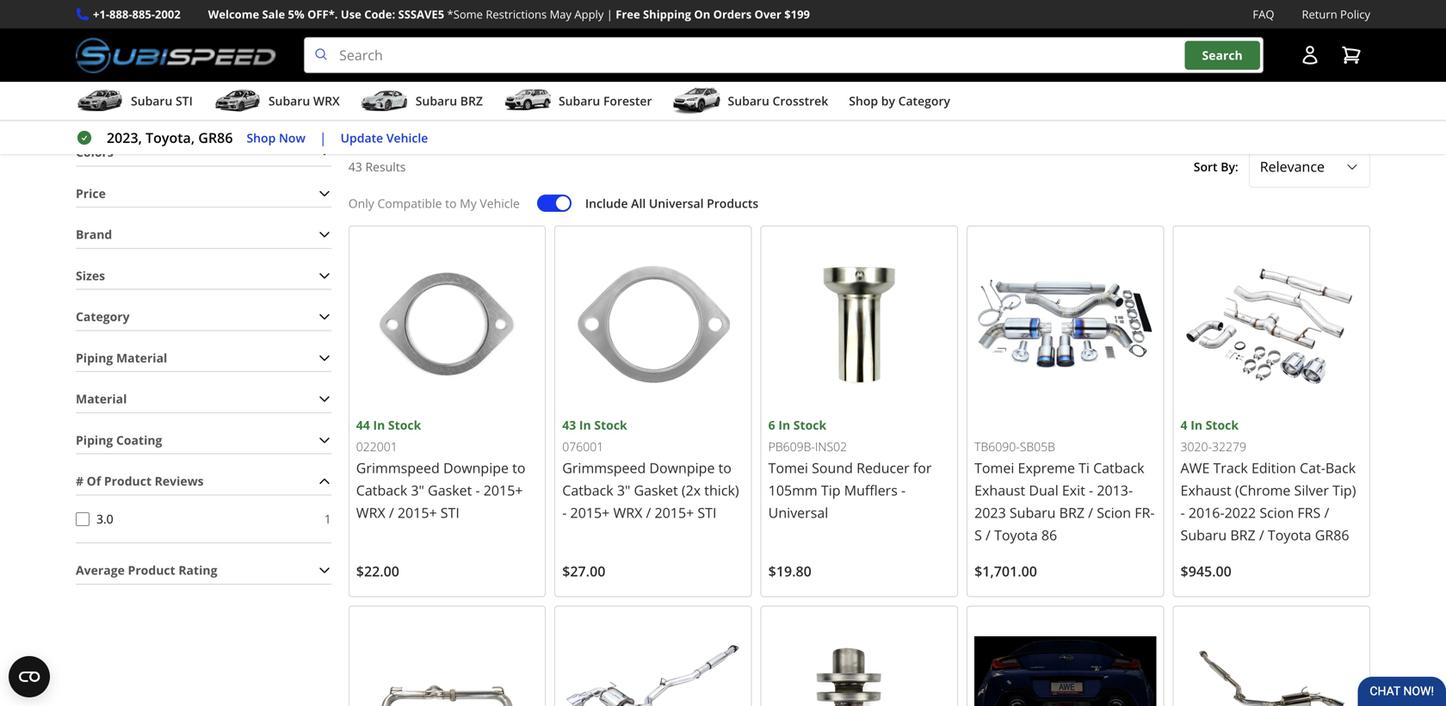 Task type: vqa. For each thing, say whether or not it's contained in the screenshot.


Task type: locate. For each thing, give the bounding box(es) containing it.
tb6090-sb05b tomei expreme ti catback exhaust dual exit - 2013- 2023 subaru brz / scion fr- s / toyota 86
[[975, 438, 1155, 544]]

1 vertical spatial |
[[319, 128, 327, 147]]

1 horizontal spatial tomei
[[975, 458, 1015, 477]]

grimmspeed inside 43 in stock 076001 grimmspeed downpipe to catback 3" gasket (2x thick) - 2015+ wrx / 2015+ sti
[[562, 458, 646, 477]]

1 in from the left
[[373, 417, 385, 433]]

back for axle
[[371, 35, 400, 51]]

expreme
[[1018, 458, 1075, 477]]

1 horizontal spatial 43
[[562, 417, 576, 433]]

product right of
[[104, 473, 152, 489]]

universal
[[649, 195, 704, 211], [769, 503, 829, 522]]

brand button
[[76, 221, 331, 248]]

|
[[607, 6, 613, 22], [319, 128, 327, 147]]

in up "076001"
[[579, 417, 591, 433]]

over
[[755, 6, 782, 22]]

scion down (chrome
[[1260, 503, 1294, 522]]

grimmspeed down 022001
[[356, 458, 440, 477]]

2023,
[[107, 128, 142, 147]]

to inside '44 in stock 022001 grimmspeed downpipe to catback 3" gasket - 2015+ wrx / 2015+ sti'
[[512, 458, 526, 477]]

2 scion from the left
[[1260, 503, 1294, 522]]

3.0 button
[[76, 512, 90, 526]]

1 horizontal spatial downpipe
[[650, 458, 715, 477]]

track
[[1214, 458, 1248, 477]]

0 horizontal spatial gr86
[[198, 128, 233, 147]]

1 horizontal spatial |
[[607, 6, 613, 22]]

2 tomei from the left
[[769, 458, 808, 477]]

catback for grimmspeed downpipe to catback 3" gasket (2x thick) - 2015+ wrx / 2015+ sti
[[562, 481, 614, 499]]

piping coating button
[[76, 427, 331, 453]]

1 horizontal spatial grimmspeed
[[562, 458, 646, 477]]

system
[[215, 35, 259, 51]]

shop inside dropdown button
[[849, 93, 878, 109]]

average product rating
[[76, 562, 217, 578]]

gr86 down frs
[[1315, 526, 1350, 544]]

2 grimmspeed from the left
[[562, 458, 646, 477]]

0 horizontal spatial gasket
[[428, 481, 472, 499]]

1 tomei from the left
[[975, 458, 1015, 477]]

stock up 022001
[[388, 417, 421, 433]]

downpipe inside '44 in stock 022001 grimmspeed downpipe to catback 3" gasket - 2015+ wrx / 2015+ sti'
[[443, 458, 509, 477]]

now
[[279, 129, 306, 146]]

gr86 down the a subaru wrx thumbnail image
[[198, 128, 233, 147]]

gasket inside '44 in stock 022001 grimmspeed downpipe to catback 3" gasket - 2015+ wrx / 2015+ sti'
[[428, 481, 472, 499]]

wrx
[[313, 93, 340, 109], [356, 503, 385, 522], [613, 503, 643, 522]]

price
[[76, 185, 106, 201]]

3020-
[[1181, 438, 1212, 455]]

in right 4
[[1191, 417, 1203, 433]]

exhaust down may
[[536, 35, 584, 51]]

1 horizontal spatial wrx
[[356, 503, 385, 522]]

tomei expreme ti catback exhaust dual exit - 2013-2023 subaru brz / scion fr-s / toyota 86 image
[[975, 233, 1157, 415]]

subaru inside "dropdown button"
[[269, 93, 310, 109]]

vehicle
[[386, 129, 428, 146], [480, 195, 520, 211]]

0 vertical spatial vehicle
[[386, 129, 428, 146]]

apply
[[575, 6, 604, 22]]

022001
[[356, 438, 398, 455]]

sizes
[[76, 267, 105, 284]]

and inside 'link'
[[615, 35, 638, 51]]

brz down 2022
[[1231, 526, 1256, 544]]

1 horizontal spatial heat
[[1065, 35, 1094, 51]]

tomei inside '6 in stock pb609b-ins02 tomei sound reducer for 105mm tip mufflers - universal'
[[769, 458, 808, 477]]

catback down "076001"
[[562, 481, 614, 499]]

1 3" from the left
[[411, 481, 424, 499]]

1 horizontal spatial and
[[839, 35, 862, 51]]

2 horizontal spatial catback
[[1094, 458, 1145, 477]]

vehicle right my
[[480, 195, 520, 211]]

1 horizontal spatial catback
[[562, 481, 614, 499]]

exhaust up 2016-
[[1181, 481, 1232, 499]]

0 horizontal spatial universal
[[649, 195, 704, 211]]

6 in stock pb609b-ins02 tomei sound reducer for 105mm tip mufflers - universal
[[769, 417, 932, 522]]

1 grimmspeed from the left
[[356, 458, 440, 477]]

1 and from the left
[[615, 35, 638, 51]]

sti inside 43 in stock 076001 grimmspeed downpipe to catback 3" gasket (2x thick) - 2015+ wrx / 2015+ sti
[[698, 503, 717, 522]]

policy
[[1341, 6, 1371, 22]]

3" inside '44 in stock 022001 grimmspeed downpipe to catback 3" gasket - 2015+ wrx / 2015+ sti'
[[411, 481, 424, 499]]

1 vertical spatial brz
[[1060, 503, 1085, 522]]

subaru inside tb6090-sb05b tomei expreme ti catback exhaust dual exit - 2013- 2023 subaru brz / scion fr- s / toyota 86
[[1010, 503, 1056, 522]]

sti
[[176, 93, 193, 109], [441, 503, 460, 522], [698, 503, 717, 522]]

0 horizontal spatial vehicle
[[386, 129, 428, 146]]

0 vertical spatial material
[[116, 349, 167, 366]]

brz down exit
[[1060, 503, 1085, 522]]

exhaust inside 4 in stock 3020-32279 awe track edition cat-back exhaust (chrome silver tip) - 2016-2022 scion frs / subaru brz / toyota gr86
[[1181, 481, 1232, 499]]

1 horizontal spatial toyota
[[1268, 526, 1312, 544]]

1 vertical spatial 43
[[562, 417, 576, 433]]

return policy
[[1302, 6, 1371, 22]]

0 horizontal spatial catback
[[356, 481, 407, 499]]

2002
[[155, 6, 181, 22]]

1 vertical spatial gr86
[[1315, 526, 1350, 544]]

0 horizontal spatial 3"
[[411, 481, 424, 499]]

back down code:
[[371, 35, 400, 51]]

wrx inside '44 in stock 022001 grimmspeed downpipe to catback 3" gasket - 2015+ wrx / 2015+ sti'
[[356, 503, 385, 522]]

invidia exhaust silencer n1 systems 101mm  - universal image
[[769, 613, 951, 706]]

by
[[881, 93, 895, 109]]

1 gasket from the left
[[428, 481, 472, 499]]

stock inside '44 in stock 022001 grimmspeed downpipe to catback 3" gasket - 2015+ wrx / 2015+ sti'
[[388, 417, 421, 433]]

stock inside 4 in stock 3020-32279 awe track edition cat-back exhaust (chrome silver tip) - 2016-2022 scion frs / subaru brz / toyota gr86
[[1206, 417, 1239, 433]]

subaru for subaru sti
[[131, 93, 173, 109]]

and for gaskets
[[839, 35, 862, 51]]

86
[[1042, 526, 1058, 544]]

2 horizontal spatial sti
[[698, 503, 717, 522]]

43 inside 43 in stock 076001 grimmspeed downpipe to catback 3" gasket (2x thick) - 2015+ wrx / 2015+ sti
[[562, 417, 576, 433]]

| left free at the left of page
[[607, 6, 613, 22]]

sort
[[1194, 158, 1218, 175]]

downpipe inside 43 in stock 076001 grimmspeed downpipe to catback 3" gasket (2x thick) - 2015+ wrx / 2015+ sti
[[650, 458, 715, 477]]

0 horizontal spatial heat
[[965, 35, 994, 51]]

piping down category
[[76, 349, 113, 366]]

0 horizontal spatial toyota
[[995, 526, 1038, 544]]

tomei down tb6090- on the right bottom of the page
[[975, 458, 1015, 477]]

0 vertical spatial gr86
[[198, 128, 233, 147]]

1 horizontal spatial back
[[371, 35, 400, 51]]

subaru forester button
[[504, 85, 652, 120]]

select... image
[[1346, 160, 1360, 174]]

shop left by
[[849, 93, 878, 109]]

$199
[[785, 6, 810, 22]]

frs
[[1298, 503, 1321, 522]]

of
[[87, 473, 101, 489]]

1 horizontal spatial brz
[[1060, 503, 1085, 522]]

brz left a subaru forester thumbnail image on the left of the page
[[460, 93, 483, 109]]

exhaust gaskets and hardware
[[737, 35, 925, 51]]

stock for awe track edition cat-back exhaust (chrome silver tip) - 2016-2022 scion frs / subaru brz / toyota gr86
[[1206, 417, 1239, 433]]

1 horizontal spatial gasket
[[634, 481, 678, 499]]

grimmspeed inside '44 in stock 022001 grimmspeed downpipe to catback 3" gasket - 2015+ wrx / 2015+ sti'
[[356, 458, 440, 477]]

0 horizontal spatial grimmspeed
[[356, 458, 440, 477]]

may
[[550, 6, 572, 22]]

stock up "076001"
[[594, 417, 627, 433]]

1 horizontal spatial scion
[[1260, 503, 1294, 522]]

2016-
[[1189, 503, 1225, 522]]

stock inside 43 in stock 076001 grimmspeed downpipe to catback 3" gasket (2x thick) - 2015+ wrx / 2015+ sti
[[594, 417, 627, 433]]

and right gaskets
[[839, 35, 862, 51]]

in inside 43 in stock 076001 grimmspeed downpipe to catback 3" gasket (2x thick) - 2015+ wrx / 2015+ sti
[[579, 417, 591, 433]]

2 3" from the left
[[617, 481, 631, 499]]

1 piping from the top
[[76, 349, 113, 366]]

product inside # of product reviews dropdown button
[[104, 473, 152, 489]]

exhaust inside 'link'
[[536, 35, 584, 51]]

3" inside 43 in stock 076001 grimmspeed downpipe to catback 3" gasket (2x thick) - 2015+ wrx / 2015+ sti
[[617, 481, 631, 499]]

stock for grimmspeed downpipe to catback 3" gasket - 2015+ wrx / 2015+ sti
[[388, 417, 421, 433]]

product left rating
[[128, 562, 175, 578]]

43 down update
[[349, 158, 362, 175]]

0 horizontal spatial scion
[[1097, 503, 1131, 522]]

+1-888-885-2002 link
[[93, 5, 181, 23]]

to for grimmspeed downpipe to catback 3" gasket - 2015+ wrx / 2015+ sti
[[512, 458, 526, 477]]

0 horizontal spatial back
[[132, 35, 161, 51]]

1 horizontal spatial to
[[512, 458, 526, 477]]

2 horizontal spatial brz
[[1231, 526, 1256, 544]]

105mm
[[769, 481, 818, 499]]

1 vertical spatial vehicle
[[480, 195, 520, 211]]

awe track edition exhaust (diamond black tips) - 2016-2022 scion frs / subaru brz / toyota gr86 image
[[975, 613, 1157, 706]]

1 horizontal spatial sti
[[441, 503, 460, 522]]

grimmspeed downpipe to catback 3" gasket (2x thick) - 2015+ wrx / 2015+ sti image
[[562, 233, 744, 415]]

2015+
[[484, 481, 523, 499], [398, 503, 437, 522], [570, 503, 610, 522], [655, 503, 694, 522]]

exit
[[1062, 481, 1086, 499]]

for
[[913, 458, 932, 477]]

products
[[752, 88, 841, 115]]

1 downpipe from the left
[[443, 458, 509, 477]]

2 heat from the left
[[1065, 35, 1094, 51]]

- inside tb6090-sb05b tomei expreme ti catback exhaust dual exit - 2013- 2023 subaru brz / scion fr- s / toyota 86
[[1089, 481, 1094, 499]]

catback down 022001
[[356, 481, 407, 499]]

$27.00
[[562, 562, 606, 580]]

shop down exhaust tips and silencers
[[605, 88, 655, 115]]

catback inside '44 in stock 022001 grimmspeed downpipe to catback 3" gasket - 2015+ wrx / 2015+ sti'
[[356, 481, 407, 499]]

1 vertical spatial piping
[[76, 432, 113, 448]]

- inside 43 in stock 076001 grimmspeed downpipe to catback 3" gasket (2x thick) - 2015+ wrx / 2015+ sti
[[562, 503, 567, 522]]

brand
[[76, 226, 112, 242]]

heat right &
[[1065, 35, 1094, 51]]

subaru inside dropdown button
[[559, 93, 600, 109]]

silencers
[[641, 35, 695, 51]]

subaru wrx button
[[213, 85, 340, 120]]

- inside 4 in stock 3020-32279 awe track edition cat-back exhaust (chrome silver tip) - 2016-2022 scion frs / subaru brz / toyota gr86
[[1181, 503, 1185, 522]]

2 and from the left
[[839, 35, 862, 51]]

piping
[[76, 349, 113, 366], [76, 432, 113, 448]]

gasket
[[428, 481, 472, 499], [634, 481, 678, 499]]

universal inside '6 in stock pb609b-ins02 tomei sound reducer for 105mm tip mufflers - universal'
[[769, 503, 829, 522]]

0 horizontal spatial tomei
[[769, 458, 808, 477]]

universal down 105mm
[[769, 503, 829, 522]]

exhaust left 'mid'
[[1208, 35, 1256, 51]]

toyota,
[[146, 128, 195, 147]]

in inside 4 in stock 3020-32279 awe track edition cat-back exhaust (chrome silver tip) - 2016-2022 scion frs / subaru brz / toyota gr86
[[1191, 417, 1203, 433]]

2 horizontal spatial shop
[[849, 93, 878, 109]]

toyota left 86
[[995, 526, 1038, 544]]

subaru brz button
[[361, 85, 483, 120]]

material button
[[76, 386, 331, 412]]

back inside "axle back exhausts" link
[[371, 35, 400, 51]]

reducer
[[857, 458, 910, 477]]

1 vertical spatial product
[[128, 562, 175, 578]]

2 gasket from the left
[[634, 481, 678, 499]]

44 in stock 022001 grimmspeed downpipe to catback 3" gasket - 2015+ wrx / 2015+ sti
[[356, 417, 526, 522]]

in for awe track edition cat-back exhaust (chrome silver tip) - 2016-2022 scion frs / subaru brz / toyota gr86
[[1191, 417, 1203, 433]]

1 vertical spatial material
[[76, 391, 127, 407]]

back for cat
[[132, 35, 161, 51]]

stock up 32279
[[1206, 417, 1239, 433]]

0 vertical spatial brz
[[460, 93, 483, 109]]

1 horizontal spatial universal
[[769, 503, 829, 522]]

cat-
[[1300, 458, 1326, 477]]

subaru for subaru wrx
[[269, 93, 310, 109]]

0 vertical spatial product
[[104, 473, 152, 489]]

1 horizontal spatial 3"
[[617, 481, 631, 499]]

gr86
[[198, 128, 233, 147], [1315, 526, 1350, 544]]

toyota inside 4 in stock 3020-32279 awe track edition cat-back exhaust (chrome silver tip) - 2016-2022 scion frs / subaru brz / toyota gr86
[[1268, 526, 1312, 544]]

stock up pb609b-
[[794, 417, 827, 433]]

2 stock from the left
[[594, 417, 627, 433]]

4 in from the left
[[1191, 417, 1203, 433]]

material up piping coating
[[76, 391, 127, 407]]

0 horizontal spatial |
[[319, 128, 327, 147]]

$19.80
[[769, 562, 812, 580]]

43 for 43 results
[[349, 158, 362, 175]]

shop
[[605, 88, 655, 115], [849, 93, 878, 109], [247, 129, 276, 146]]

2 horizontal spatial wrx
[[613, 503, 643, 522]]

update vehicle
[[341, 129, 428, 146]]

catback
[[1094, 458, 1145, 477], [356, 481, 407, 499], [562, 481, 614, 499]]

subaru brz
[[416, 93, 483, 109]]

grimmspeed down "076001"
[[562, 458, 646, 477]]

exhaust
[[164, 35, 212, 51], [536, 35, 584, 51], [737, 35, 785, 51], [1208, 35, 1256, 51], [975, 481, 1026, 499], [1181, 481, 1232, 499]]

subaru for subaru crosstrek
[[728, 93, 770, 109]]

2023
[[975, 503, 1006, 522]]

awe touring edition exhaust (chrome silver tips) - 2016-2022 subaru brz / toyota gr86 image
[[562, 613, 744, 706]]

2 downpipe from the left
[[650, 458, 715, 477]]

in inside '6 in stock pb609b-ins02 tomei sound reducer for 105mm tip mufflers - universal'
[[779, 417, 791, 433]]

scion down 2013- at the bottom right of page
[[1097, 503, 1131, 522]]

off*.
[[307, 6, 338, 22]]

2 piping from the top
[[76, 432, 113, 448]]

heat left isolation
[[965, 35, 994, 51]]

piping material button
[[76, 345, 331, 371]]

2013-
[[1097, 481, 1133, 499]]

back right cat
[[132, 35, 161, 51]]

2 vertical spatial brz
[[1231, 526, 1256, 544]]

button image
[[1300, 45, 1321, 66]]

1 scion from the left
[[1097, 503, 1131, 522]]

in for grimmspeed downpipe to catback 3" gasket (2x thick) - 2015+ wrx / 2015+ sti
[[579, 417, 591, 433]]

tomei inside tb6090-sb05b tomei expreme ti catback exhaust dual exit - 2013- 2023 subaru brz / scion fr- s / toyota 86
[[975, 458, 1015, 477]]

colors button
[[76, 139, 331, 166]]

back up tip)
[[1326, 458, 1356, 477]]

piping up of
[[76, 432, 113, 448]]

a subaru sti thumbnail image image
[[76, 88, 124, 114]]

0 horizontal spatial 43
[[349, 158, 362, 175]]

$1,701.00
[[975, 562, 1037, 580]]

subaru wrx
[[269, 93, 340, 109]]

0 horizontal spatial wrx
[[313, 93, 340, 109]]

3 stock from the left
[[794, 417, 827, 433]]

3"
[[411, 481, 424, 499], [617, 481, 631, 499]]

2 toyota from the left
[[1268, 526, 1312, 544]]

/ inside '44 in stock 022001 grimmspeed downpipe to catback 3" gasket - 2015+ wrx / 2015+ sti'
[[389, 503, 394, 522]]

2 horizontal spatial to
[[719, 458, 732, 477]]

material
[[116, 349, 167, 366], [76, 391, 127, 407]]

1 toyota from the left
[[995, 526, 1038, 544]]

catback inside 43 in stock 076001 grimmspeed downpipe to catback 3" gasket (2x thick) - 2015+ wrx / 2015+ sti
[[562, 481, 614, 499]]

tomei down pb609b-
[[769, 458, 808, 477]]

0 horizontal spatial brz
[[460, 93, 483, 109]]

piping coating
[[76, 432, 162, 448]]

toyota down frs
[[1268, 526, 1312, 544]]

3" for 2015+
[[411, 481, 424, 499]]

4 stock from the left
[[1206, 417, 1239, 433]]

product inside average product rating dropdown button
[[128, 562, 175, 578]]

43 up "076001"
[[562, 417, 576, 433]]

2 in from the left
[[579, 417, 591, 433]]

ins02
[[815, 438, 847, 455]]

gaskets
[[788, 35, 836, 51]]

catback up 2013- at the bottom right of page
[[1094, 458, 1145, 477]]

vehicle up results
[[386, 129, 428, 146]]

stock inside '6 in stock pb609b-ins02 tomei sound reducer for 105mm tip mufflers - universal'
[[794, 417, 827, 433]]

universal right "all"
[[649, 195, 704, 211]]

0 horizontal spatial downpipe
[[443, 458, 509, 477]]

3 in from the left
[[779, 417, 791, 433]]

stock for grimmspeed downpipe to catback 3" gasket (2x thick) - 2015+ wrx / 2015+ sti
[[594, 417, 627, 433]]

1 horizontal spatial shop
[[605, 88, 655, 115]]

subaru for subaru brz
[[416, 93, 457, 109]]

tb6090-
[[975, 438, 1020, 455]]

in right 6
[[779, 417, 791, 433]]

1 vertical spatial universal
[[769, 503, 829, 522]]

and right tips
[[615, 35, 638, 51]]

exhaust up 2023
[[975, 481, 1026, 499]]

grimmspeed for /
[[356, 458, 440, 477]]

4 in stock 3020-32279 awe track edition cat-back exhaust (chrome silver tip) - 2016-2022 scion frs / subaru brz / toyota gr86
[[1181, 417, 1356, 544]]

results
[[365, 158, 406, 175]]

1 horizontal spatial gr86
[[1315, 526, 1350, 544]]

price button
[[76, 180, 331, 207]]

1 stock from the left
[[388, 417, 421, 433]]

shop left now
[[247, 129, 276, 146]]

gasket inside 43 in stock 076001 grimmspeed downpipe to catback 3" gasket (2x thick) - 2015+ wrx / 2015+ sti
[[634, 481, 678, 499]]

0 vertical spatial 43
[[349, 158, 362, 175]]

downpipe for (2x
[[650, 458, 715, 477]]

in inside '44 in stock 022001 grimmspeed downpipe to catback 3" gasket - 2015+ wrx / 2015+ sti'
[[373, 417, 385, 433]]

s
[[975, 526, 982, 544]]

$22.00
[[356, 562, 399, 580]]

0 horizontal spatial shop
[[247, 129, 276, 146]]

material down category
[[116, 349, 167, 366]]

stock
[[388, 417, 421, 433], [594, 417, 627, 433], [794, 417, 827, 433], [1206, 417, 1239, 433]]

scion
[[1097, 503, 1131, 522], [1260, 503, 1294, 522]]

0 vertical spatial piping
[[76, 349, 113, 366]]

2 horizontal spatial back
[[1326, 458, 1356, 477]]

sssave5
[[398, 6, 444, 22]]

category
[[76, 308, 130, 325]]

0 vertical spatial |
[[607, 6, 613, 22]]

in right 44
[[373, 417, 385, 433]]

downpipe for -
[[443, 458, 509, 477]]

0 horizontal spatial sti
[[176, 93, 193, 109]]

076001
[[562, 438, 604, 455]]

1
[[324, 510, 331, 527]]

back inside cat back exhaust system link
[[132, 35, 161, 51]]

shop featured products
[[605, 88, 841, 115]]

sti inside '44 in stock 022001 grimmspeed downpipe to catback 3" gasket - 2015+ wrx / 2015+ sti'
[[441, 503, 460, 522]]

| right now
[[319, 128, 327, 147]]

0 horizontal spatial and
[[615, 35, 638, 51]]

remark 4.5" axle-back (double wall stainless tip) - 2022-2023 subaru brz / toyota gr86 image
[[356, 613, 538, 706]]

to inside 43 in stock 076001 grimmspeed downpipe to catback 3" gasket (2x thick) - 2015+ wrx / 2015+ sti
[[719, 458, 732, 477]]

subispeed logo image
[[76, 37, 276, 73]]



Task type: describe. For each thing, give the bounding box(es) containing it.
subaru forester
[[559, 93, 652, 109]]

hardware
[[865, 35, 925, 51]]

brz inside 4 in stock 3020-32279 awe track edition cat-back exhaust (chrome silver tip) - 2016-2022 scion frs / subaru brz / toyota gr86
[[1231, 526, 1256, 544]]

0 vertical spatial universal
[[649, 195, 704, 211]]

subaru crosstrek button
[[673, 85, 829, 120]]

1 heat from the left
[[965, 35, 994, 51]]

products
[[707, 195, 759, 211]]

coating
[[116, 432, 162, 448]]

tips
[[587, 35, 612, 51]]

heat isolation & heat wrap
[[965, 35, 1129, 51]]

category button
[[76, 304, 331, 330]]

material inside dropdown button
[[76, 391, 127, 407]]

a subaru brz thumbnail image image
[[361, 88, 409, 114]]

cat back exhaust system
[[108, 35, 259, 51]]

axle back exhausts
[[342, 35, 457, 51]]

- inside '44 in stock 022001 grimmspeed downpipe to catback 3" gasket - 2015+ wrx / 2015+ sti'
[[476, 481, 480, 499]]

885-
[[132, 6, 155, 22]]

exhaust tips and silencers
[[536, 35, 695, 51]]

thick)
[[705, 481, 739, 499]]

grimmspeed downpipe to catback 3" gasket - 2015+ wrx / 2015+ sti image
[[356, 233, 538, 415]]

brz inside tb6090-sb05b tomei expreme ti catback exhaust dual exit - 2013- 2023 subaru brz / scion fr- s / toyota 86
[[1060, 503, 1085, 522]]

shop by category
[[849, 93, 951, 109]]

crosstrek
[[773, 93, 829, 109]]

return
[[1302, 6, 1338, 22]]

exhaust down the over
[[737, 35, 785, 51]]

piping for piping material
[[76, 349, 113, 366]]

by:
[[1221, 158, 1239, 175]]

axle back exhausts link
[[342, 27, 457, 51]]

wrap
[[1097, 35, 1129, 51]]

2022
[[1225, 503, 1256, 522]]

tip
[[821, 481, 841, 499]]

gasket for /
[[634, 481, 678, 499]]

axle
[[342, 35, 368, 51]]

average
[[76, 562, 125, 578]]

catback inside tb6090-sb05b tomei expreme ti catback exhaust dual exit - 2013- 2023 subaru brz / scion fr- s / toyota 86
[[1094, 458, 1145, 477]]

in for grimmspeed downpipe to catback 3" gasket - 2015+ wrx / 2015+ sti
[[373, 417, 385, 433]]

search button
[[1185, 41, 1260, 70]]

subaru for subaru forester
[[559, 93, 600, 109]]

catback for grimmspeed downpipe to catback 3" gasket - 2015+ wrx / 2015+ sti
[[356, 481, 407, 499]]

to for grimmspeed downpipe to catback 3" gasket (2x thick) - 2015+ wrx / 2015+ sti
[[719, 458, 732, 477]]

faq
[[1253, 6, 1275, 22]]

stock for tomei sound reducer for 105mm tip mufflers - universal
[[794, 417, 827, 433]]

category
[[899, 93, 951, 109]]

and for tips
[[615, 35, 638, 51]]

orders
[[713, 6, 752, 22]]

sound
[[812, 458, 853, 477]]

2023, toyota, gr86
[[107, 128, 233, 147]]

exhausts
[[403, 35, 457, 51]]

exhaust down "2002"
[[164, 35, 212, 51]]

shop for shop featured products
[[605, 88, 655, 115]]

3" for wrx
[[617, 481, 631, 499]]

remark sports touring cat-back exhaust stainless steel tip cover - 2022+ subaru brz / 2022+ toyota gr86 image
[[1181, 613, 1363, 706]]

wrx inside subaru wrx "dropdown button"
[[313, 93, 340, 109]]

# of product reviews button
[[76, 468, 331, 495]]

material inside dropdown button
[[116, 349, 167, 366]]

faq link
[[1253, 5, 1275, 23]]

a subaru crosstrek thumbnail image image
[[673, 88, 721, 114]]

awe
[[1181, 458, 1210, 477]]

cat
[[108, 35, 129, 51]]

exhaust mid pipes
[[1208, 35, 1317, 51]]

back inside 4 in stock 3020-32279 awe track edition cat-back exhaust (chrome silver tip) - 2016-2022 scion frs / subaru brz / toyota gr86
[[1326, 458, 1356, 477]]

a subaru forester thumbnail image image
[[504, 88, 552, 114]]

/ inside 43 in stock 076001 grimmspeed downpipe to catback 3" gasket (2x thick) - 2015+ wrx / 2015+ sti
[[646, 503, 651, 522]]

forester
[[604, 93, 652, 109]]

exhaust mid pipes link
[[1208, 27, 1317, 51]]

brz inside dropdown button
[[460, 93, 483, 109]]

sti inside dropdown button
[[176, 93, 193, 109]]

gr86 inside 4 in stock 3020-32279 awe track edition cat-back exhaust (chrome silver tip) - 2016-2022 scion frs / subaru brz / toyota gr86
[[1315, 526, 1350, 544]]

sizes button
[[76, 263, 331, 289]]

shop for shop by category
[[849, 93, 878, 109]]

subaru inside 4 in stock 3020-32279 awe track edition cat-back exhaust (chrome silver tip) - 2016-2022 scion frs / subaru brz / toyota gr86
[[1181, 526, 1227, 544]]

&
[[1053, 35, 1062, 51]]

tip)
[[1333, 481, 1356, 499]]

Select... button
[[1249, 146, 1371, 188]]

a subaru wrx thumbnail image image
[[213, 88, 262, 114]]

welcome
[[208, 6, 259, 22]]

open widget image
[[9, 656, 50, 697]]

0 horizontal spatial to
[[445, 195, 457, 211]]

only
[[349, 195, 374, 211]]

1 horizontal spatial vehicle
[[480, 195, 520, 211]]

sale
[[262, 6, 285, 22]]

featured
[[661, 88, 747, 115]]

43 for 43 in stock 076001 grimmspeed downpipe to catback 3" gasket (2x thick) - 2015+ wrx / 2015+ sti
[[562, 417, 576, 433]]

average product rating button
[[76, 557, 331, 584]]

exhaust inside tb6090-sb05b tomei expreme ti catback exhaust dual exit - 2013- 2023 subaru brz / scion fr- s / toyota 86
[[975, 481, 1026, 499]]

(2x
[[682, 481, 701, 499]]

rating
[[179, 562, 217, 578]]

update
[[341, 129, 383, 146]]

scion inside tb6090-sb05b tomei expreme ti catback exhaust dual exit - 2013- 2023 subaru brz / scion fr- s / toyota 86
[[1097, 503, 1131, 522]]

pb609b-
[[769, 438, 815, 455]]

compatible
[[378, 195, 442, 211]]

ti
[[1079, 458, 1090, 477]]

piping for piping coating
[[76, 432, 113, 448]]

grimmspeed for 2015+
[[562, 458, 646, 477]]

only compatible to my vehicle
[[349, 195, 520, 211]]

+1-
[[93, 6, 109, 22]]

subaru crosstrek
[[728, 93, 829, 109]]

search input field
[[304, 37, 1264, 73]]

dual
[[1029, 481, 1059, 499]]

scion inside 4 in stock 3020-32279 awe track edition cat-back exhaust (chrome silver tip) - 2016-2022 scion frs / subaru brz / toyota gr86
[[1260, 503, 1294, 522]]

reviews
[[155, 473, 204, 489]]

wrx inside 43 in stock 076001 grimmspeed downpipe to catback 3" gasket (2x thick) - 2015+ wrx / 2015+ sti
[[613, 503, 643, 522]]

tomei sound reducer for 105mm tip mufflers - universal image
[[769, 233, 951, 415]]

sort by:
[[1194, 158, 1239, 175]]

32279
[[1212, 438, 1247, 455]]

subaru sti button
[[76, 85, 193, 120]]

free
[[616, 6, 640, 22]]

5%
[[288, 6, 305, 22]]

piping material
[[76, 349, 167, 366]]

43 in stock 076001 grimmspeed downpipe to catback 3" gasket (2x thick) - 2015+ wrx / 2015+ sti
[[562, 417, 739, 522]]

vehicle inside button
[[386, 129, 428, 146]]

in for tomei sound reducer for 105mm tip mufflers - universal
[[779, 417, 791, 433]]

toyota inside tb6090-sb05b tomei expreme ti catback exhaust dual exit - 2013- 2023 subaru brz / scion fr- s / toyota 86
[[995, 526, 1038, 544]]

shop for shop now
[[247, 129, 276, 146]]

all
[[631, 195, 646, 211]]

shop by category button
[[849, 85, 951, 120]]

awe track edition cat-back exhaust (chrome silver tip) - 2016-2022 scion frs / subaru brz / toyota gr86 image
[[1181, 233, 1363, 415]]

- inside '6 in stock pb609b-ins02 tomei sound reducer for 105mm tip mufflers - universal'
[[901, 481, 906, 499]]

isolation
[[997, 35, 1050, 51]]

exhaust inside 'link'
[[1208, 35, 1256, 51]]

gasket for sti
[[428, 481, 472, 499]]

pipes
[[1285, 35, 1317, 51]]

43 results
[[349, 158, 406, 175]]

colors
[[76, 144, 114, 160]]

*some
[[447, 6, 483, 22]]



